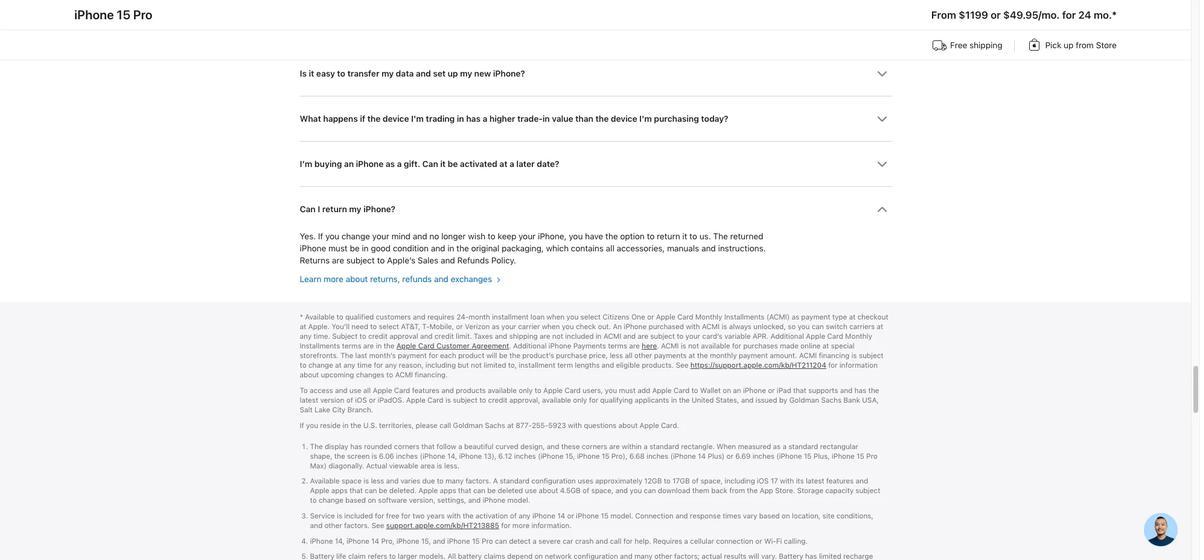 Task type: describe. For each thing, give the bounding box(es) containing it.
1 horizontal spatial credit
[[435, 333, 454, 341]]

about inside for information about upcoming changes to acmi financing.
[[300, 372, 319, 380]]

that down "space"
[[350, 487, 363, 496]]

iphone inside to access and use all apple card features and products available only to apple card users, you must add apple card to wallet on an iphone or ipad that supports and has the latest version of ios or ipados. apple card is subject to credit approval, available only for qualifying applicants in the united states, and issued by goldman sachs bank usa, salt lake city branch.
[[743, 387, 766, 395]]

the down 'longer'
[[457, 244, 469, 254]]

it inside yes. if you change your mind and no longer wish to keep your iphone, you have the option to return it to us. the returned iphone must be in good condition and in the original packaging, which contains all accessories, manuals and instructions. returns are subject to apple's sales and refunds policy.
[[682, 232, 687, 242]]

apple down due
[[419, 487, 438, 496]]

add
[[638, 387, 650, 395]]

chevrondown image for date?
[[877, 159, 887, 169]]

and down service
[[310, 522, 323, 531]]

for down month's
[[374, 362, 383, 370]]

car
[[563, 538, 573, 546]]

are up the last
[[363, 343, 374, 351]]

15 down support.apple.com/kb/ht213885 for more information.
[[472, 538, 480, 546]]

from inside available space is less and varies due to many factors. a standard configuration uses approximately 12gb to 17gb of space, including ios 17 with its latest features and apple apps that can be deleted. apple apps that can be deleted use about 4.5gb of space, and you can download them back from the app store. storage capacity subject to change based on software version, settings, and iphone model.
[[730, 487, 745, 496]]

1 vertical spatial space,
[[591, 487, 614, 496]]

back
[[711, 487, 728, 496]]

follow
[[437, 443, 456, 451]]

and down t-
[[420, 333, 433, 341]]

that inside to access and use all apple card features and products available only to apple card users, you must add apple card to wallet on an iphone or ipad that supports and has the latest version of ios or ipados. apple card is subject to credit approval, available only for qualifying applicants in the united states, and issued by goldman sachs bank usa, salt lake city branch.
[[793, 387, 807, 395]]

be up software
[[379, 487, 387, 496]]

14 inside service is included for free for two years with the activation of any iphone 14 or iphone 15 model. connection and response times vary based on location, site conditions, and other factors. see
[[557, 513, 565, 521]]

or inside iphone 15 pro main content
[[991, 9, 1001, 21]]

1 (iphone from the left
[[420, 453, 446, 461]]

the left monthly
[[697, 352, 708, 361]]

iphone down service
[[310, 538, 333, 546]]

version,
[[409, 497, 435, 506]]

* inside * available to qualified customers and requires 24-month installment loan when you select citizens one or apple card monthly installments (acmi) as payment type at checkout at apple. you'll need to select at&t, t-mobile, or verizon as your carrier when you check out. an iphone purchased with acmi is always unlocked, so you can switch carriers at any time. subject to credit approval and credit limit. taxes and shipping are not included in acmi and are subject to your card's variable apr. additional apple card monthly installments terms are in the
[[300, 314, 303, 322]]

to up approval,
[[535, 387, 541, 395]]

upcoming
[[321, 372, 354, 380]]

the inside available space is less and varies due to many factors. a standard configuration uses approximately 12gb to 17gb of space, including ios 17 with its latest features and apple apps that can be deleted. apple apps that can be deleted use about 4.5gb of space, and you can download them back from the app store. storage capacity subject to change based on software version, settings, and iphone model.
[[747, 487, 758, 496]]

to right due
[[437, 478, 444, 486]]

0 horizontal spatial credit
[[368, 333, 388, 341]]

about inside available space is less and varies due to many factors. a standard configuration uses approximately 12gb to 17gb of space, including ios 17 with its latest features and apple apps that can be deleted. apple apps that can be deleted use about 4.5gb of space, and you can download them back from the app store. storage capacity subject to change based on software version, settings, and iphone model.
[[539, 487, 558, 496]]

change inside available space is less and varies due to many factors. a standard configuration uses approximately 12gb to 17gb of space, including ios 17 with its latest features and apple apps that can be deleted. apple apps that can be deleted use about 4.5gb of space, and you can download them back from the app store. storage capacity subject to change based on software version, settings, and iphone model.
[[319, 497, 343, 506]]

with inside * available to qualified customers and requires 24-month installment loan when you select citizens one or apple card monthly installments (acmi) as payment type at checkout at apple. you'll need to select at&t, t-mobile, or verizon as your carrier when you check out. an iphone purchased with acmi is always unlocked, so you can switch carriers at any time. subject to credit approval and credit limit. taxes and shipping are not included in acmi and are subject to your card's variable apr. additional apple card monthly installments terms are in the
[[686, 323, 700, 332]]

all inside . acmi is not available for purchases made online at special storefronts. the last month's payment for each product will be the product's purchase price, less all other payments at the monthly payment amount. acmi financing is subject to change at any time for any reason, including but not limited to, installment term lengths and eligible products. see
[[625, 352, 633, 361]]

as up so
[[792, 314, 799, 322]]

that inside the display has rounded corners that follow a beautiful curved design, and these corners are within a standard rectangle. when measured as a standard rectangular shape, the screen is 6.06 inches (iphone 14, iphone 13), 6.12 inches (iphone 15, iphone 15 pro), 6.68 inches (iphone 14 plus) or 6.69 inches (iphone 15 plus, iphone 15 pro max) diagonally. actual viewable area is less.
[[421, 443, 435, 451]]

last
[[355, 352, 367, 361]]

exchanges
[[451, 275, 492, 285]]

including inside available space is less and varies due to many factors. a standard configuration uses approximately 12gb to 17gb of space, including ios 17 with its latest features and apple apps that can be deleted. apple apps that can be deleted use about 4.5gb of space, and you can download them back from the app store. storage capacity subject to change based on software version, settings, and iphone model.
[[725, 478, 755, 486]]

0 horizontal spatial not
[[471, 362, 482, 370]]

settings,
[[437, 497, 466, 506]]

is it easy to transfer my data and set up my new iphone?
[[300, 69, 525, 78]]

easy
[[316, 69, 335, 78]]

your up good
[[372, 232, 389, 242]]

the left united
[[679, 397, 690, 405]]

site
[[823, 513, 835, 521]]

0 vertical spatial monthly
[[695, 314, 722, 322]]

list item containing can i return my iphone?
[[300, 186, 891, 303]]

iphone left pro,
[[347, 538, 369, 546]]

requires
[[653, 538, 682, 546]]

877-
[[516, 422, 532, 430]]

to right 'need'
[[370, 323, 377, 332]]

the right than
[[596, 114, 609, 124]]

1 vertical spatial 14,
[[335, 538, 345, 546]]

due
[[422, 478, 435, 486]]

rectangular
[[820, 443, 858, 451]]

for information about upcoming changes to acmi financing.
[[300, 362, 878, 380]]

your left carrier on the left
[[501, 323, 516, 332]]

acmi up card's
[[702, 323, 720, 332]]

additional inside * available to qualified customers and requires 24-month installment loan when you select citizens one or apple card monthly installments (acmi) as payment type at checkout at apple. you'll need to select at&t, t-mobile, or verizon as your carrier when you check out. an iphone purchased with acmi is always unlocked, so you can switch carriers at any time. subject to credit approval and credit limit. taxes and shipping are not included in acmi and are subject to your card's variable apr. additional apple card monthly installments terms are in the
[[771, 333, 804, 341]]

data
[[396, 69, 414, 78]]

apple down term
[[543, 387, 563, 395]]

to up accessories,
[[647, 232, 655, 242]]

at left 877-
[[507, 422, 514, 430]]

service is included for free for two years with the activation of any iphone 14 or iphone 15 model. connection and response times vary based on location, site conditions, and other factors. see
[[310, 513, 874, 531]]

be inside dropdown button
[[448, 159, 458, 169]]

the right the have
[[606, 232, 618, 242]]

product's
[[522, 352, 554, 361]]

1 horizontal spatial up
[[1064, 40, 1074, 50]]

1 horizontal spatial only
[[573, 397, 587, 405]]

must inside yes. if you change your mind and no longer wish to keep your iphone, you have the option to return it to us. the returned iphone must be in good condition and in the original packaging, which contains all accessories, manuals and instructions. returns are subject to apple's sales and refunds policy.
[[328, 244, 348, 254]]

wi-
[[764, 538, 776, 546]]

the up to,
[[510, 352, 520, 361]]

to inside for information about upcoming changes to acmi financing.
[[386, 372, 393, 380]]

trading
[[426, 114, 455, 124]]

with inside available space is less and varies due to many factors. a standard configuration uses approximately 12gb to 17gb of space, including ios 17 with its latest features and apple apps that can be deleted. apple apps that can be deleted use about 4.5gb of space, and you can download them back from the app store. storage capacity subject to change based on software version, settings, and iphone model.
[[780, 478, 794, 486]]

iphone inside yes. if you change your mind and no longer wish to keep your iphone, you have the option to return it to us. the returned iphone must be in good condition and in the original packaging, which contains all accessories, manuals and instructions. returns are subject to apple's sales and refunds policy.
[[300, 244, 326, 254]]

you left check
[[562, 323, 574, 332]]

iphone down beautiful
[[459, 453, 482, 461]]

about inside iphone 15 pro main content
[[346, 275, 368, 285]]

the up the usa,
[[868, 387, 879, 395]]

as inside the display has rounded corners that follow a beautiful curved design, and these corners are within a standard rectangle. when measured as a standard rectangular shape, the screen is 6.06 inches (iphone 14, iphone 13), 6.12 inches (iphone 15, iphone 15 pro), 6.68 inches (iphone 14 plus) or 6.69 inches (iphone 15 plus, iphone 15 pro max) diagonally. actual viewable area is less.
[[773, 443, 781, 451]]

apr.
[[753, 333, 769, 341]]

subject inside * available to qualified customers and requires 24-month installment loan when you select citizens one or apple card monthly installments (acmi) as payment type at checkout at apple. you'll need to select at&t, t-mobile, or verizon as your carrier when you check out. an iphone purchased with acmi is always unlocked, so you can switch carriers at any time. subject to credit approval and credit limit. taxes and shipping are not included in acmi and are subject to your card's variable apr. additional apple card monthly installments terms are in the
[[650, 333, 675, 341]]

installment inside . acmi is not available for purchases made online at special storefronts. the last month's payment for each product will be the product's purchase price, less all other payments at the monthly payment amount. acmi financing is subject to change at any time for any reason, including but not limited to, installment term lengths and eligible products. see
[[519, 362, 555, 370]]

diagonally.
[[329, 462, 364, 471]]

installment inside * available to qualified customers and requires 24-month installment loan when you select citizens one or apple card monthly installments (acmi) as payment type at checkout at apple. you'll need to select at&t, t-mobile, or verizon as your carrier when you check out. an iphone purchased with acmi is always unlocked, so you can switch carriers at any time. subject to credit approval and credit limit. taxes and shipping are not included in acmi and are subject to your card's variable apr. additional apple card monthly installments terms are in the
[[492, 314, 529, 322]]

can inside * available to qualified customers and requires 24-month installment loan when you select citizens one or apple card monthly installments (acmi) as payment type at checkout at apple. you'll need to select at&t, t-mobile, or verizon as your carrier when you check out. an iphone purchased with acmi is always unlocked, so you can switch carriers at any time. subject to credit approval and credit limit. taxes and shipping are not included in acmi and are subject to your card's variable apr. additional apple card monthly installments terms are in the
[[812, 323, 824, 332]]

a right "follow"
[[458, 443, 462, 451]]

yes. if you change your mind and no longer wish to keep your iphone, you have the option to return it to us. the returned iphone must be in good condition and in the original packaging, which contains all accessories, manuals and instructions. returns are subject to apple's sales and refunds policy.
[[300, 232, 766, 266]]

apple card customer agreement link
[[397, 343, 509, 351]]

apple up applicants
[[652, 387, 672, 395]]

and down "approximately"
[[615, 487, 628, 496]]

or left wi- in the right bottom of the page
[[755, 538, 762, 546]]

available inside . acmi is not available for purchases made online at special storefronts. the last month's payment for each product will be the product's purchase price, less all other payments at the monthly payment amount. acmi financing is subject to change at any time for any reason, including but not limited to, installment term lengths and eligible products. see
[[701, 343, 730, 351]]

max)
[[310, 462, 327, 471]]

including inside . acmi is not available for purchases made online at special storefronts. the last month's payment for each product will be the product's purchase price, less all other payments at the monthly payment amount. acmi financing is subject to change at any time for any reason, including but not limited to, installment term lengths and eligible products. see
[[426, 362, 456, 370]]

software
[[378, 497, 407, 506]]

as inside dropdown button
[[386, 159, 395, 169]]

1 vertical spatial available
[[488, 387, 517, 395]]

1 vertical spatial call
[[610, 538, 622, 546]]

and right settings, on the bottom
[[468, 497, 481, 506]]

pick
[[1045, 40, 1062, 50]]

apple down approval
[[397, 343, 416, 351]]

loan
[[531, 314, 545, 322]]

an
[[613, 323, 622, 332]]

model. inside available space is less and varies due to many factors. a standard configuration uses approximately 12gb to 17gb of space, including ios 17 with its latest features and apple apps that can be deleted. apple apps that can be deleted use about 4.5gb of space, and you can download them back from the app store. storage capacity subject to change based on software version, settings, and iphone model.
[[508, 497, 530, 506]]

2 vertical spatial available
[[542, 397, 571, 405]]

what happens if the device i'm trading in has a higher trade-in value than the device i'm purchasing today?
[[300, 114, 728, 124]]

chevrondown image
[[877, 204, 887, 215]]

to left us.
[[690, 232, 697, 242]]

the inside . acmi is not available for purchases made online at special storefronts. the last month's payment for each product will be the product's purchase price, less all other payments at the monthly payment amount. acmi financing is subject to change at any time for any reason, including but not limited to, installment term lengths and eligible products. see
[[341, 352, 353, 361]]

and up bank
[[840, 387, 853, 395]]

not inside * available to qualified customers and requires 24-month installment loan when you select citizens one or apple card monthly installments (acmi) as payment type at checkout at apple. you'll need to select at&t, t-mobile, or verizon as your carrier when you check out. an iphone purchased with acmi is always unlocked, so you can switch carriers at any time. subject to credit approval and credit limit. taxes and shipping are not included in acmi and are subject to your card's variable apr. additional apple card monthly installments terms are in the
[[552, 333, 563, 341]]

0 horizontal spatial 15,
[[421, 538, 431, 546]]

a right measured in the bottom of the page
[[783, 443, 787, 451]]

iphone down these
[[577, 453, 600, 461]]

0 horizontal spatial payment
[[398, 352, 427, 361]]

the left u.s. on the bottom of the page
[[351, 422, 361, 430]]

in left the value at the left of the page
[[543, 114, 550, 124]]

be down a at the bottom
[[487, 487, 496, 496]]

with inside service is included for free for two years with the activation of any iphone 14 or iphone 15 model. connection and response times vary based on location, site conditions, and other factors. see
[[447, 513, 461, 521]]

iphone up purchase at the left bottom of the page
[[549, 343, 571, 351]]

iphone inside dropdown button
[[356, 159, 384, 169]]

credit inside to access and use all apple card features and products available only to apple card users, you must add apple card to wallet on an iphone or ipad that supports and has the latest version of ios or ipados. apple card is subject to credit approval, available only for qualifying applicants in the united states, and issued by goldman sachs bank usa, salt lake city branch.
[[488, 397, 508, 405]]

and inside the display has rounded corners that follow a beautiful curved design, and these corners are within a standard rectangle. when measured as a standard rectangular shape, the screen is 6.06 inches (iphone 14, iphone 13), 6.12 inches (iphone 15, iphone 15 pro), 6.68 inches (iphone 14 plus) or 6.69 inches (iphone 15 plus, iphone 15 pro max) diagonally. actual viewable area is less.
[[547, 443, 559, 451]]

at left apple. at the bottom left of page
[[300, 323, 306, 332]]

and up agreement
[[495, 333, 507, 341]]

than
[[575, 114, 593, 124]]

1 vertical spatial sachs
[[485, 422, 505, 430]]

month
[[469, 314, 490, 322]]

of inside to access and use all apple card features and products available only to apple card users, you must add apple card to wallet on an iphone or ipad that supports and has the latest version of ios or ipados. apple card is subject to credit approval, available only for qualifying applicants in the united states, and issued by goldman sachs bank usa, salt lake city branch.
[[346, 397, 353, 405]]

a left cellular
[[684, 538, 688, 546]]

0 vertical spatial can
[[422, 159, 438, 169]]

can left 'detect'
[[495, 538, 507, 546]]

4.5gb
[[560, 487, 581, 496]]

14, inside the display has rounded corners that follow a beautiful curved design, and these corners are within a standard rectangle. when measured as a standard rectangular shape, the screen is 6.06 inches (iphone 14, iphone 13), 6.12 inches (iphone 15, iphone 15 pro), 6.68 inches (iphone 14 plus) or 6.69 inches (iphone 15 plus, iphone 15 pro max) diagonally. actual viewable area is less.
[[447, 453, 457, 461]]

if
[[360, 114, 365, 124]]

for left each
[[429, 352, 438, 361]]

all inside yes. if you change your mind and no longer wish to keep your iphone, you have the option to return it to us. the returned iphone must be in good condition and in the original packaging, which contains all accessories, manuals and instructions. returns are subject to apple's sales and refunds policy.
[[606, 244, 614, 254]]

type
[[832, 314, 847, 322]]

store
[[1096, 40, 1117, 50]]

1 vertical spatial goldman
[[453, 422, 483, 430]]

eligible
[[616, 362, 640, 370]]

15 left plus,
[[804, 453, 812, 461]]

0 vertical spatial only
[[519, 387, 533, 395]]

2 horizontal spatial my
[[460, 69, 472, 78]]

calling.
[[784, 538, 808, 546]]

as up taxes
[[492, 323, 500, 332]]

to up service
[[310, 497, 317, 506]]

option
[[620, 232, 645, 242]]

factors. inside service is included for free for two years with the activation of any iphone 14 or iphone 15 model. connection and response times vary based on location, site conditions, and other factors. see
[[344, 522, 370, 531]]

if inside footnotes list
[[300, 422, 304, 430]]

0 horizontal spatial select
[[379, 323, 399, 332]]

and right crash
[[596, 538, 608, 546]]

about up within
[[619, 422, 638, 430]]

in left good
[[362, 244, 369, 254]]

viewable
[[389, 462, 418, 471]]

to down purchased
[[677, 333, 684, 341]]

at inside dropdown button
[[500, 159, 507, 169]]

are down carrier on the left
[[540, 333, 550, 341]]

are inside yes. if you change your mind and no longer wish to keep your iphone, you have the option to return it to us. the returned iphone must be in good condition and in the original packaging, which contains all accessories, manuals and instructions. returns are subject to apple's sales and refunds policy.
[[332, 256, 344, 266]]

3 inches from the left
[[647, 453, 669, 461]]

from inside iphone 15 pro main content
[[1076, 40, 1094, 50]]

2 terms from the left
[[608, 343, 627, 351]]

times
[[723, 513, 741, 521]]

6.12
[[498, 453, 512, 461]]

and up version
[[335, 387, 348, 395]]

territories,
[[379, 422, 414, 430]]

or down 24-
[[456, 323, 463, 332]]

apple left card.
[[640, 422, 659, 430]]

today?
[[701, 114, 728, 124]]

financing
[[819, 352, 850, 361]]

activation
[[476, 513, 508, 521]]

apple up purchased
[[656, 314, 675, 322]]

products
[[456, 387, 486, 395]]

mind
[[392, 232, 411, 242]]

iphone down support.apple.com/kb/ht213885
[[447, 538, 470, 546]]

1 vertical spatial additional
[[513, 343, 547, 351]]

apple up ipados.
[[373, 387, 392, 395]]

of inside service is included for free for two years with the activation of any iphone 14 or iphone 15 model. connection and response times vary based on location, site conditions, and other factors. see
[[510, 513, 517, 521]]

a right 'detect'
[[533, 538, 537, 546]]

iphone? inside dropdown button
[[363, 204, 395, 214]]

the inside service is included for free for two years with the activation of any iphone 14 or iphone 15 model. connection and response times vary based on location, site conditions, and other factors. see
[[463, 513, 474, 521]]

17
[[771, 478, 778, 486]]

chevrondown image for than
[[877, 114, 887, 124]]

location,
[[792, 513, 821, 521]]

design,
[[520, 443, 545, 451]]

connection
[[635, 513, 674, 521]]

you inside available space is less and varies due to many factors. a standard configuration uses approximately 12gb to 17gb of space, including ios 17 with its latest features and apple apps that can be deleted. apple apps that can be deleted use about 4.5gb of space, and you can download them back from the app store. storage capacity subject to change based on software version, settings, and iphone model.
[[630, 487, 642, 496]]

capacity
[[825, 487, 854, 496]]

and down the one at the bottom of page
[[623, 333, 636, 341]]

usa,
[[862, 397, 879, 405]]

1 horizontal spatial installments
[[724, 314, 765, 322]]

conditions,
[[837, 513, 874, 521]]

1 vertical spatial not
[[688, 343, 699, 351]]

0 vertical spatial select
[[581, 314, 601, 322]]

my inside can i return my iphone? dropdown button
[[349, 204, 361, 214]]

a left gift.
[[397, 159, 402, 169]]

learn more about returns, refunds and exchanges
[[300, 275, 494, 285]]

the right if
[[367, 114, 381, 124]]

and left issued
[[741, 397, 754, 405]]

chevrondown image inside "is it easy to transfer my data and set up my new iphone?" dropdown button
[[877, 69, 887, 79]]

value
[[552, 114, 573, 124]]

carrier
[[518, 323, 540, 332]]

configuration
[[531, 478, 576, 486]]

has inside the display has rounded corners that follow a beautiful curved design, and these corners are within a standard rectangle. when measured as a standard rectangular shape, the screen is 6.06 inches (iphone 14, iphone 13), 6.12 inches (iphone 15, iphone 15 pro), 6.68 inches (iphone 14 plus) or 6.69 inches (iphone 15 plus, iphone 15 pro max) diagonally. actual viewable area is less.
[[350, 443, 362, 451]]

plus)
[[708, 453, 725, 461]]

agreement
[[472, 343, 509, 351]]

you right so
[[798, 323, 810, 332]]

1 corners from the left
[[394, 443, 420, 451]]

free shipping
[[950, 40, 1003, 50]]

1 i'm from the left
[[411, 114, 424, 124]]

on inside to access and use all apple card features and products available only to apple card users, you must add apple card to wallet on an iphone or ipad that supports and has the latest version of ios or ipados. apple card is subject to credit approval, available only for qualifying applicants in the united states, and issued by goldman sachs bank usa, salt lake city branch.
[[723, 387, 731, 395]]

financing.
[[415, 372, 448, 380]]

sales
[[418, 256, 438, 266]]

them
[[692, 487, 709, 496]]

is inside available space is less and varies due to many factors. a standard configuration uses approximately 12gb to 17gb of space, including ios 17 with its latest features and apple apps that can be deleted. apple apps that can be deleted use about 4.5gb of space, and you can download them back from the app store. storage capacity subject to change based on software version, settings, and iphone model.
[[364, 478, 369, 486]]

storefronts.
[[300, 352, 339, 361]]

card down t-
[[418, 343, 435, 351]]

apple's
[[387, 256, 415, 266]]

support.apple.com/kb/ht213885 link
[[386, 522, 499, 531]]

limited
[[484, 362, 506, 370]]

card left 'wallet'
[[674, 387, 690, 395]]

city
[[332, 406, 345, 415]]

at right payments
[[689, 352, 695, 361]]

for inside for information about upcoming changes to acmi financing.
[[828, 362, 838, 370]]

iphone 15 pro
[[74, 7, 153, 22]]

return inside yes. if you change your mind and no longer wish to keep your iphone, you have the option to return it to us. the returned iphone must be in good condition and in the original packaging, which contains all accessories, manuals and instructions. returns are subject to apple's sales and refunds policy.
[[657, 232, 680, 242]]

with right 5923
[[568, 422, 582, 430]]

based inside available space is less and varies due to many factors. a standard configuration uses approximately 12gb to 17gb of space, including ios 17 with its latest features and apple apps that can be deleted. apple apps that can be deleted use about 4.5gb of space, and you can download them back from the app store. storage capacity subject to change based on software version, settings, and iphone model.
[[345, 497, 366, 506]]

. inside . acmi is not available for purchases made online at special storefronts. the last month's payment for each product will be the product's purchase price, less all other payments at the monthly payment amount. acmi financing is subject to change at any time for any reason, including but not limited to, installment term lengths and eligible products. see
[[657, 343, 659, 351]]

12gb
[[644, 478, 662, 486]]

a inside dropdown button
[[483, 114, 487, 124]]

can i return my iphone? button
[[300, 187, 891, 232]]

1 horizontal spatial payment
[[739, 352, 768, 361]]

available inside available space is less and varies due to many factors. a standard configuration uses approximately 12gb to 17gb of space, including ios 17 with its latest features and apple apps that can be deleted. apple apps that can be deleted use about 4.5gb of space, and you can download them back from the app store. storage capacity subject to change based on software version, settings, and iphone model.
[[310, 478, 340, 486]]

iphone up information. on the left bottom
[[533, 513, 555, 521]]

i'm buying an iphone as a gift. can it be activated at a later date?
[[300, 159, 559, 169]]

use inside available space is less and varies due to many factors. a standard configuration uses approximately 12gb to 17gb of space, including ios 17 with its latest features and apple apps that can be deleted. apple apps that can be deleted use about 4.5gb of space, and you can download them back from the app store. storage capacity subject to change based on software version, settings, and iphone model.
[[525, 487, 537, 496]]

need
[[352, 323, 368, 332]]

pro,
[[381, 538, 395, 546]]

new
[[474, 69, 491, 78]]

and down "support.apple.com/kb/ht213885" link
[[433, 538, 445, 546]]

to inside dropdown button
[[337, 69, 345, 78]]

1 list item from the top
[[300, 0, 891, 5]]

0 vertical spatial when
[[547, 314, 565, 322]]

latest inside to access and use all apple card features and products available only to apple card users, you must add apple card to wallet on an iphone or ipad that supports and has the latest version of ios or ipados. apple card is subject to credit approval, available only for qualifying applicants in the united states, and issued by goldman sachs bank usa, salt lake city branch.
[[300, 397, 318, 405]]

acmi inside for information about upcoming changes to acmi financing.
[[395, 372, 413, 380]]

1 horizontal spatial space,
[[701, 478, 723, 486]]

ipad
[[777, 387, 791, 395]]

available inside * available to qualified customers and requires 24-month installment loan when you select citizens one or apple card monthly installments (acmi) as payment type at checkout at apple. you'll need to select at&t, t-mobile, or verizon as your carrier when you check out. an iphone purchased with acmi is always unlocked, so you can switch carriers at any time. subject to credit approval and credit limit. taxes and shipping are not included in acmi and are subject to your card's variable apr. additional apple card monthly installments terms are in the
[[305, 314, 335, 322]]

and up deleted.
[[386, 478, 399, 486]]

in down 'longer'
[[448, 244, 454, 254]]

based inside service is included for free for two years with the activation of any iphone 14 or iphone 15 model. connection and response times vary based on location, site conditions, and other factors. see
[[759, 513, 780, 521]]

on inside service is included for free for two years with the activation of any iphone 14 or iphone 15 model. connection and response times vary based on location, site conditions, and other factors. see
[[782, 513, 790, 521]]

1 vertical spatial can
[[300, 204, 316, 214]]

checkout
[[858, 314, 888, 322]]

refunds
[[457, 256, 489, 266]]

up inside "is it easy to transfer my data and set up my new iphone?" dropdown button
[[448, 69, 458, 78]]

standard inside available space is less and varies due to many factors. a standard configuration uses approximately 12gb to 17gb of space, including ios 17 with its latest features and apple apps that can be deleted. apple apps that can be deleted use about 4.5gb of space, and you can download them back from the app store. storage capacity subject to change based on software version, settings, and iphone model.
[[500, 478, 529, 486]]

severe
[[539, 538, 561, 546]]

has inside to access and use all apple card features and products available only to apple card users, you must add apple card to wallet on an iphone or ipad that supports and has the latest version of ios or ipados. apple card is subject to credit approval, available only for qualifying applicants in the united states, and issued by goldman sachs bank usa, salt lake city branch.
[[855, 387, 867, 395]]

card up purchased
[[677, 314, 693, 322]]

for left two
[[401, 513, 411, 521]]

by
[[779, 397, 787, 405]]

you up check
[[567, 314, 579, 322]]

for left help.
[[624, 538, 633, 546]]

and left response
[[676, 513, 688, 521]]



Task type: locate. For each thing, give the bounding box(es) containing it.
0 vertical spatial space,
[[701, 478, 723, 486]]

1 vertical spatial 14
[[557, 513, 565, 521]]

1 vertical spatial list item
[[300, 186, 891, 303]]

2 horizontal spatial the
[[713, 232, 728, 242]]

rounded
[[364, 443, 392, 451]]

0 vertical spatial must
[[328, 244, 348, 254]]

model. inside service is included for free for two years with the activation of any iphone 14 or iphone 15 model. connection and response times vary based on location, site conditions, and other factors. see
[[611, 513, 633, 521]]

less inside available space is less and varies due to many factors. a standard configuration uses approximately 12gb to 17gb of space, including ios 17 with its latest features and apple apps that can be deleted. apple apps that can be deleted use about 4.5gb of space, and you can download them back from the app store. storage capacity subject to change based on software version, settings, and iphone model.
[[371, 478, 384, 486]]

apple down max)
[[310, 487, 329, 496]]

other inside . acmi is not available for purchases made online at special storefronts. the last month's payment for each product will be the product's purchase price, less all other payments at the monthly payment amount. acmi financing is subject to change at any time for any reason, including but not limited to, installment term lengths and eligible products. see
[[634, 352, 652, 361]]

0 horizontal spatial .
[[509, 343, 511, 351]]

support.apple.com/kb/ht213885 for more information.
[[386, 522, 572, 531]]

0 vertical spatial *
[[1112, 9, 1117, 21]]

1 terms from the left
[[342, 343, 361, 351]]

0 vertical spatial an
[[344, 159, 354, 169]]

1 horizontal spatial standard
[[650, 443, 679, 451]]

0 horizontal spatial call
[[440, 422, 451, 430]]

0 vertical spatial additional
[[771, 333, 804, 341]]

1 vertical spatial pro
[[482, 538, 493, 546]]

corners
[[394, 443, 420, 451], [582, 443, 607, 451]]

1 horizontal spatial features
[[826, 478, 854, 486]]

inches up "viewable"
[[396, 453, 418, 461]]

0 horizontal spatial from
[[730, 487, 745, 496]]

your up packaging,
[[519, 232, 536, 242]]

chevrondown image inside what happens if the device i'm trading in has a higher trade-in value than the device i'm purchasing today? dropdown button
[[877, 114, 887, 124]]

15 inside service is included for free for two years with the activation of any iphone 14 or iphone 15 model. connection and response times vary based on location, site conditions, and other factors. see
[[601, 513, 609, 521]]

so
[[788, 323, 796, 332]]

0 horizontal spatial corners
[[394, 443, 420, 451]]

model. left connection on the right bottom of the page
[[611, 513, 633, 521]]

shipping inside * available to qualified customers and requires 24-month installment loan when you select citizens one or apple card monthly installments (acmi) as payment type at checkout at apple. you'll need to select at&t, t-mobile, or verizon as your carrier when you check out. an iphone purchased with acmi is always unlocked, so you can switch carriers at any time. subject to credit approval and credit limit. taxes and shipping are not included in acmi and are subject to your card's variable apr. additional apple card monthly installments terms are in the
[[509, 333, 538, 341]]

0 horizontal spatial all
[[363, 387, 371, 395]]

an inside to access and use all apple card features and products available only to apple card users, you must add apple card to wallet on an iphone or ipad that supports and has the latest version of ios or ipados. apple card is subject to credit approval, available only for qualifying applicants in the united states, and issued by goldman sachs bank usa, salt lake city branch.
[[733, 387, 741, 395]]

2 corners from the left
[[582, 443, 607, 451]]

1 horizontal spatial additional
[[771, 333, 804, 341]]

1 vertical spatial installment
[[519, 362, 555, 370]]

0 horizontal spatial included
[[344, 513, 373, 521]]

terms down subject
[[342, 343, 361, 351]]

must inside to access and use all apple card features and products available only to apple card users, you must add apple card to wallet on an iphone or ipad that supports and has the latest version of ios or ipados. apple card is subject to credit approval, available only for qualifying applicants in the united states, and issued by goldman sachs bank usa, salt lake city branch.
[[619, 387, 636, 395]]

ios inside available space is less and varies due to many factors. a standard configuration uses approximately 12gb to 17gb of space, including ios 17 with its latest features and apple apps that can be deleted. apple apps that can be deleted use about 4.5gb of space, and you can download them back from the app store. storage capacity subject to change based on software version, settings, and iphone model.
[[757, 478, 769, 486]]

approximately
[[595, 478, 642, 486]]

15 down rectangular
[[857, 453, 864, 461]]

are up here link
[[638, 333, 648, 341]]

and
[[416, 69, 431, 78], [413, 232, 427, 242], [431, 244, 445, 254], [702, 244, 716, 254], [441, 256, 455, 266], [434, 275, 448, 285], [413, 314, 425, 322], [420, 333, 433, 341], [495, 333, 507, 341], [623, 333, 636, 341], [602, 362, 614, 370], [335, 387, 348, 395], [441, 387, 454, 395], [840, 387, 853, 395], [741, 397, 754, 405], [547, 443, 559, 451], [386, 478, 399, 486], [856, 478, 868, 486], [615, 487, 628, 496], [468, 497, 481, 506], [676, 513, 688, 521], [310, 522, 323, 531], [433, 538, 445, 546], [596, 538, 608, 546]]

it inside dropdown button
[[309, 69, 314, 78]]

but
[[458, 362, 469, 370]]

see up pro,
[[372, 522, 384, 531]]

1 horizontal spatial see
[[676, 362, 689, 370]]

uses
[[578, 478, 593, 486]]

monthly up card's
[[695, 314, 722, 322]]

and left these
[[547, 443, 559, 451]]

unlocked,
[[754, 323, 786, 332]]

a
[[493, 478, 498, 486]]

qualifying
[[600, 397, 633, 405]]

pick up from store
[[1045, 40, 1117, 50]]

0 horizontal spatial standard
[[500, 478, 529, 486]]

the inside the display has rounded corners that follow a beautiful curved design, and these corners are within a standard rectangle. when measured as a standard rectangular shape, the screen is 6.06 inches (iphone 14, iphone 13), 6.12 inches (iphone 15, iphone 15 pro), 6.68 inches (iphone 14 plus) or 6.69 inches (iphone 15 plus, iphone 15 pro max) diagonally. actual viewable area is less.
[[334, 453, 345, 461]]

0 horizontal spatial only
[[519, 387, 533, 395]]

i'm
[[411, 114, 424, 124], [639, 114, 652, 124]]

in up month's
[[376, 343, 382, 351]]

1 vertical spatial change
[[308, 362, 333, 370]]

1 horizontal spatial the
[[341, 352, 353, 361]]

less inside . acmi is not available for purchases made online at special storefronts. the last month's payment for each product will be the product's purchase price, less all other payments at the monthly payment amount. acmi financing is subject to change at any time for any reason, including but not limited to, installment term lengths and eligible products. see
[[610, 352, 623, 361]]

from left store
[[1076, 40, 1094, 50]]

of up them
[[692, 478, 699, 486]]

2 . from the left
[[657, 343, 659, 351]]

at up financing
[[823, 343, 829, 351]]

1 horizontal spatial 14
[[557, 513, 565, 521]]

and down no
[[431, 244, 445, 254]]

17gb
[[673, 478, 690, 486]]

included
[[565, 333, 594, 341], [344, 513, 373, 521]]

0 horizontal spatial return
[[322, 204, 347, 214]]

iphone 15 pro main content
[[0, 0, 1191, 548]]

payment up the switch
[[801, 314, 830, 322]]

for down users,
[[589, 397, 598, 405]]

sachs inside to access and use all apple card features and products available only to apple card users, you must add apple card to wallet on an iphone or ipad that supports and has the latest version of ios or ipados. apple card is subject to credit approval, available only for qualifying applicants in the united states, and issued by goldman sachs bank usa, salt lake city branch.
[[821, 397, 842, 405]]

model.
[[508, 497, 530, 506], [611, 513, 633, 521]]

1 horizontal spatial must
[[619, 387, 636, 395]]

call left help.
[[610, 538, 622, 546]]

0 horizontal spatial based
[[345, 497, 366, 506]]

2 horizontal spatial has
[[855, 387, 867, 395]]

any inside * available to qualified customers and requires 24-month installment loan when you select citizens one or apple card monthly installments (acmi) as payment type at checkout at apple. you'll need to select at&t, t-mobile, or verizon as your carrier when you check out. an iphone purchased with acmi is always unlocked, so you can switch carriers at any time. subject to credit approval and credit limit. taxes and shipping are not included in acmi and are subject to your card's variable apr. additional apple card monthly installments terms are in the
[[300, 333, 312, 341]]

iphone up crash
[[576, 513, 599, 521]]

1 vertical spatial features
[[826, 478, 854, 486]]

in right applicants
[[671, 397, 677, 405]]

when right loan
[[547, 314, 565, 322]]

2 horizontal spatial standard
[[789, 443, 818, 451]]

available down card's
[[701, 343, 730, 351]]

iphone up returns
[[300, 244, 326, 254]]

shape,
[[310, 453, 332, 461]]

1 vertical spatial has
[[855, 387, 867, 395]]

payment up the reason, on the left of page
[[398, 352, 427, 361]]

payment inside * available to qualified customers and requires 24-month installment loan when you select citizens one or apple card monthly installments (acmi) as payment type at checkout at apple. you'll need to select at&t, t-mobile, or verizon as your carrier when you check out. an iphone purchased with acmi is always unlocked, so you can switch carriers at any time. subject to credit approval and credit limit. taxes and shipping are not included in acmi and are subject to your card's variable apr. additional apple card monthly installments terms are in the
[[801, 314, 830, 322]]

limit.
[[456, 333, 472, 341]]

subject inside . acmi is not available for purchases made online at special storefronts. the last month's payment for each product will be the product's purchase price, less all other payments at the monthly payment amount. acmi financing is subject to change at any time for any reason, including but not limited to, installment term lengths and eligible products. see
[[859, 352, 884, 361]]

1 chevrondown image from the top
[[877, 69, 887, 79]]

the
[[367, 114, 381, 124], [596, 114, 609, 124], [606, 232, 618, 242], [457, 244, 469, 254], [384, 343, 395, 351], [510, 352, 520, 361], [697, 352, 708, 361], [868, 387, 879, 395], [679, 397, 690, 405], [351, 422, 361, 430], [334, 453, 345, 461], [747, 487, 758, 496], [463, 513, 474, 521]]

1 vertical spatial installments
[[300, 343, 340, 351]]

on up the "states,"
[[723, 387, 731, 395]]

2 apps from the left
[[440, 487, 456, 496]]

all inside to access and use all apple card features and products available only to apple card users, you must add apple card to wallet on an iphone or ipad that supports and has the latest version of ios or ipados. apple card is subject to credit approval, available only for qualifying applicants in the united states, and issued by goldman sachs bank usa, salt lake city branch.
[[363, 387, 371, 395]]

0 vertical spatial features
[[412, 387, 440, 395]]

2 chevrondown image from the top
[[877, 114, 887, 124]]

verizon
[[465, 323, 490, 332]]

1 horizontal spatial can
[[422, 159, 438, 169]]

iphone inside available space is less and varies due to many factors. a standard configuration uses approximately 12gb to 17gb of space, including ios 17 with its latest features and apple apps that can be deleted. apple apps that can be deleted use about 4.5gb of space, and you can download them back from the app store. storage capacity subject to change based on software version, settings, and iphone model.
[[483, 497, 506, 506]]

bank
[[844, 397, 860, 405]]

you'll
[[332, 323, 350, 332]]

apps down "space"
[[331, 487, 348, 496]]

list
[[300, 0, 891, 303], [74, 36, 1117, 57]]

1 device from the left
[[383, 114, 409, 124]]

to up download
[[664, 478, 671, 486]]

use inside to access and use all apple card features and products available only to apple card users, you must add apple card to wallet on an iphone or ipad that supports and has the latest version of ios or ipados. apple card is subject to credit approval, available only for qualifying applicants in the united states, and issued by goldman sachs bank usa, salt lake city branch.
[[349, 387, 361, 395]]

in down out. on the bottom
[[596, 333, 602, 341]]

to access and use all apple card features and products available only to apple card users, you must add apple card to wallet on an iphone or ipad that supports and has the latest version of ios or ipados. apple card is subject to credit approval, available only for qualifying applicants in the united states, and issued by goldman sachs bank usa, salt lake city branch.
[[300, 387, 879, 415]]

0 horizontal spatial shipping
[[509, 333, 538, 341]]

is up information
[[852, 352, 857, 361]]

0 vertical spatial all
[[606, 244, 614, 254]]

ipados.
[[378, 397, 404, 405]]

crash
[[575, 538, 594, 546]]

2 device from the left
[[611, 114, 637, 124]]

1 horizontal spatial device
[[611, 114, 637, 124]]

at&t,
[[401, 323, 420, 332]]

0 horizontal spatial 14
[[371, 538, 379, 546]]

1 vertical spatial on
[[368, 497, 376, 506]]

2 (iphone from the left
[[538, 453, 564, 461]]

inches
[[396, 453, 418, 461], [514, 453, 536, 461], [647, 453, 669, 461], [753, 453, 775, 461]]

as left gift.
[[386, 159, 395, 169]]

contains
[[571, 244, 604, 254]]

iphone,
[[538, 232, 567, 242]]

payments
[[573, 343, 606, 351]]

trade-
[[517, 114, 543, 124]]

be
[[448, 159, 458, 169], [350, 244, 360, 254], [499, 352, 508, 361], [379, 487, 387, 496], [487, 487, 496, 496]]

the inside * available to qualified customers and requires 24-month installment loan when you select citizens one or apple card monthly installments (acmi) as payment type at checkout at apple. you'll need to select at&t, t-mobile, or verizon as your carrier when you check out. an iphone purchased with acmi is always unlocked, so you can switch carriers at any time. subject to credit approval and credit limit. taxes and shipping are not included in acmi and are subject to your card's variable apr. additional apple card monthly installments terms are in the
[[384, 343, 395, 351]]

1 vertical spatial select
[[379, 323, 399, 332]]

varies
[[401, 478, 420, 486]]

1 vertical spatial only
[[573, 397, 587, 405]]

0 vertical spatial 15,
[[566, 453, 575, 461]]

goldman right by
[[789, 397, 819, 405]]

the inside the display has rounded corners that follow a beautiful curved design, and these corners are within a standard rectangle. when measured as a standard rectangular shape, the screen is 6.06 inches (iphone 14, iphone 13), 6.12 inches (iphone 15, iphone 15 pro), 6.68 inches (iphone 14 plus) or 6.69 inches (iphone 15 plus, iphone 15 pro max) diagonally. actual viewable area is less.
[[310, 443, 323, 451]]

to,
[[508, 362, 517, 370]]

0 vertical spatial ios
[[355, 397, 367, 405]]

0 horizontal spatial an
[[344, 159, 354, 169]]

3 (iphone from the left
[[671, 453, 696, 461]]

one
[[632, 314, 645, 322]]

switch
[[826, 323, 848, 332]]

iphone? right new
[[493, 69, 525, 78]]

to up united
[[692, 387, 698, 395]]

changes
[[356, 372, 384, 380]]

shipping inside iphone 15 pro main content
[[970, 40, 1003, 50]]

0 vertical spatial less
[[610, 352, 623, 361]]

an up the "states,"
[[733, 387, 741, 395]]

1 vertical spatial from
[[730, 487, 745, 496]]

* inside iphone 15 pro main content
[[1112, 9, 1117, 21]]

chevrondown image
[[877, 69, 887, 79], [877, 114, 887, 124], [877, 159, 887, 169]]

not
[[552, 333, 563, 341], [688, 343, 699, 351], [471, 362, 482, 370]]

be inside . acmi is not available for purchases made online at special storefronts. the last month's payment for each product will be the product's purchase price, less all other payments at the monthly payment amount. acmi financing is subject to change at any time for any reason, including but not limited to, installment term lengths and eligible products. see
[[499, 352, 508, 361]]

change inside . acmi is not available for purchases made online at special storefronts. the last month's payment for each product will be the product's purchase price, less all other payments at the monthly payment amount. acmi financing is subject to change at any time for any reason, including but not limited to, installment term lengths and eligible products. see
[[308, 362, 333, 370]]

0 horizontal spatial goldman
[[453, 422, 483, 430]]

1 horizontal spatial call
[[610, 538, 622, 546]]

latest inside available space is less and varies due to many factors. a standard configuration uses approximately 12gb to 17gb of space, including ios 17 with its latest features and apple apps that can be deleted. apple apps that can be deleted use about 4.5gb of space, and you can download them back from the app store. storage capacity subject to change based on software version, settings, and iphone model.
[[806, 478, 824, 486]]

any left time.
[[300, 333, 312, 341]]

list containing free shipping
[[74, 36, 1117, 57]]

if inside yes. if you change your mind and no longer wish to keep your iphone, you have the option to return it to us. the returned iphone must be in good condition and in the original packaging, which contains all accessories, manuals and instructions. returns are subject to apple's sales and refunds policy.
[[318, 232, 323, 242]]

other inside service is included for free for two years with the activation of any iphone 14 or iphone 15 model. connection and response times vary based on location, site conditions, and other factors. see
[[324, 522, 342, 531]]

1 horizontal spatial 15,
[[566, 453, 575, 461]]

ios
[[355, 397, 367, 405], [757, 478, 769, 486]]

from
[[931, 9, 956, 21]]

are left here
[[629, 343, 640, 351]]

you down "approximately"
[[630, 487, 642, 496]]

0 horizontal spatial see
[[372, 522, 384, 531]]

features inside available space is less and varies due to many factors. a standard configuration uses approximately 12gb to 17gb of space, including ios 17 with its latest features and apple apps that can be deleted. apple apps that can be deleted use about 4.5gb of space, and you can download them back from the app store. storage capacity subject to change based on software version, settings, and iphone model.
[[826, 478, 854, 486]]

less down actual
[[371, 478, 384, 486]]

https://support.apple.com/kb/ht211204
[[691, 362, 827, 370]]

an inside dropdown button
[[344, 159, 354, 169]]

iphone up issued
[[743, 387, 766, 395]]

more
[[324, 275, 343, 285], [513, 522, 530, 531]]

0 vertical spatial from
[[1076, 40, 1094, 50]]

subject inside yes. if you change your mind and no longer wish to keep your iphone, you have the option to return it to us. the returned iphone must be in good condition and in the original packaging, which contains all accessories, manuals and instructions. returns are subject to apple's sales and refunds policy.
[[346, 256, 375, 266]]

must up returns
[[328, 244, 348, 254]]

14 up information. on the left bottom
[[557, 513, 565, 521]]

and down financing.
[[441, 387, 454, 395]]

15 left pro),
[[602, 453, 610, 461]]

1 apps from the left
[[331, 487, 348, 496]]

card.
[[661, 422, 679, 430]]

can left the switch
[[812, 323, 824, 332]]

is right service
[[337, 513, 342, 521]]

set
[[433, 69, 446, 78]]

information
[[840, 362, 878, 370]]

on inside available space is less and varies due to many factors. a standard configuration uses approximately 12gb to 17gb of space, including ios 17 with its latest features and apple apps that can be deleted. apple apps that can be deleted use about 4.5gb of space, and you can download them back from the app store. storage capacity subject to change based on software version, settings, and iphone model.
[[368, 497, 376, 506]]

at up upcoming
[[335, 362, 342, 370]]

is
[[300, 69, 307, 78]]

my left data
[[382, 69, 394, 78]]

keep
[[498, 232, 516, 242]]

card
[[677, 314, 693, 322], [827, 333, 843, 341], [418, 343, 435, 351], [394, 387, 410, 395], [565, 387, 581, 395], [674, 387, 690, 395], [428, 397, 444, 405]]

. up to,
[[509, 343, 511, 351]]

wallet
[[700, 387, 721, 395]]

is inside to access and use all apple card features and products available only to apple card users, you must add apple card to wallet on an iphone or ipad that supports and has the latest version of ios or ipados. apple card is subject to credit approval, available only for qualifying applicants in the united states, and issued by goldman sachs bank usa, salt lake city branch.
[[446, 397, 451, 405]]

can down actual
[[365, 487, 377, 496]]

is inside service is included for free for two years with the activation of any iphone 14 or iphone 15 model. connection and response times vary based on location, site conditions, and other factors. see
[[337, 513, 342, 521]]

iphone? up mind
[[363, 204, 395, 214]]

products.
[[642, 362, 674, 370]]

features up capacity
[[826, 478, 854, 486]]

subject
[[346, 256, 375, 266], [650, 333, 675, 341], [859, 352, 884, 361], [453, 397, 478, 405], [856, 487, 880, 496]]

0 vertical spatial goldman
[[789, 397, 819, 405]]

activated
[[460, 159, 497, 169]]

the down 'display'
[[334, 453, 345, 461]]

about up to
[[300, 372, 319, 380]]

1 horizontal spatial my
[[382, 69, 394, 78]]

of up branch.
[[346, 397, 353, 405]]

users,
[[583, 387, 603, 395]]

up right set
[[448, 69, 458, 78]]

or inside service is included for free for two years with the activation of any iphone 14 or iphone 15 model. connection and response times vary based on location, site conditions, and other factors. see
[[567, 513, 574, 521]]

iphone inside * available to qualified customers and requires 24-month installment loan when you select citizens one or apple card monthly installments (acmi) as payment type at checkout at apple. you'll need to select at&t, t-mobile, or verizon as your carrier when you check out. an iphone purchased with acmi is always unlocked, so you can switch carriers at any time. subject to credit approval and credit limit. taxes and shipping are not included in acmi and are subject to your card's variable apr. additional apple card monthly installments terms are in the
[[624, 323, 647, 332]]

it right 'is'
[[309, 69, 314, 78]]

1 horizontal spatial pro
[[866, 453, 878, 461]]

1 vertical spatial based
[[759, 513, 780, 521]]

0 horizontal spatial terms
[[342, 343, 361, 351]]

1 horizontal spatial select
[[581, 314, 601, 322]]

the inside yes. if you change your mind and no longer wish to keep your iphone, you have the option to return it to us. the returned iphone must be in good condition and in the original packaging, which contains all accessories, manuals and instructions. returns are subject to apple's sales and refunds policy.
[[713, 232, 728, 242]]

purchase
[[556, 352, 587, 361]]

up
[[1064, 40, 1074, 50], [448, 69, 458, 78]]

0 horizontal spatial installments
[[300, 343, 340, 351]]

1 horizontal spatial not
[[552, 333, 563, 341]]

learn more about returns, refunds and exchanges link
[[300, 275, 500, 285]]

good
[[371, 244, 391, 254]]

1 . from the left
[[509, 343, 511, 351]]

online
[[801, 343, 821, 351]]

return
[[322, 204, 347, 214], [657, 232, 680, 242]]

1 horizontal spatial apps
[[440, 487, 456, 496]]

any inside service is included for free for two years with the activation of any iphone 14 or iphone 15 model. connection and response times vary based on location, site conditions, and other factors. see
[[519, 513, 531, 521]]

2 inches from the left
[[514, 453, 536, 461]]

my left new
[[460, 69, 472, 78]]

including up back
[[725, 478, 755, 486]]

1 vertical spatial including
[[725, 478, 755, 486]]

any down month's
[[385, 362, 397, 370]]

what
[[300, 114, 321, 124]]

is down financing.
[[446, 397, 451, 405]]

to up you'll
[[337, 314, 343, 322]]

iphone down rectangular
[[832, 453, 855, 461]]

0 horizontal spatial 14,
[[335, 538, 345, 546]]

2 horizontal spatial payment
[[801, 314, 830, 322]]

1 vertical spatial latest
[[806, 478, 824, 486]]

be right "will"
[[499, 352, 508, 361]]

cellular
[[690, 538, 714, 546]]

instructions.
[[718, 244, 766, 254]]

(iphone up area
[[420, 453, 446, 461]]

1 horizontal spatial other
[[634, 352, 652, 361]]

factors. inside available space is less and varies due to many factors. a standard configuration uses approximately 12gb to 17gb of space, including ios 17 with its latest features and apple apps that can be deleted. apple apps that can be deleted use about 4.5gb of space, and you can download them back from the app store. storage capacity subject to change based on software version, settings, and iphone model.
[[466, 478, 491, 486]]

1 vertical spatial use
[[525, 487, 537, 496]]

1 horizontal spatial on
[[723, 387, 731, 395]]

goldman inside to access and use all apple card features and products available only to apple card users, you must add apple card to wallet on an iphone or ipad that supports and has the latest version of ios or ipados. apple card is subject to credit approval, available only for qualifying applicants in the united states, and issued by goldman sachs bank usa, salt lake city branch.
[[789, 397, 819, 405]]

14 left pro,
[[371, 538, 379, 546]]

shipping right free
[[970, 40, 1003, 50]]

1 vertical spatial factors.
[[344, 522, 370, 531]]

list containing is it easy to transfer my data and set up my new iphone?
[[300, 0, 891, 303]]

4 inches from the left
[[753, 453, 775, 461]]

for inside to access and use all apple card features and products available only to apple card users, you must add apple card to wallet on an iphone or ipad that supports and has the latest version of ios or ipados. apple card is subject to credit approval, available only for qualifying applicants in the united states, and issued by goldman sachs bank usa, salt lake city branch.
[[589, 397, 598, 405]]

3 chevrondown image from the top
[[877, 159, 887, 169]]

with up the store.
[[780, 478, 794, 486]]

0 horizontal spatial factors.
[[344, 522, 370, 531]]

mobile,
[[430, 323, 454, 332]]

list item
[[300, 0, 891, 5], [300, 186, 891, 303]]

it right gift.
[[440, 159, 446, 169]]

can up activation at the bottom of the page
[[473, 487, 485, 496]]

more inside footnotes list
[[513, 522, 530, 531]]

these
[[561, 443, 580, 451]]

included inside * available to qualified customers and requires 24-month installment loan when you select citizens one or apple card monthly installments (acmi) as payment type at checkout at apple. you'll need to select at&t, t-mobile, or verizon as your carrier when you check out. an iphone purchased with acmi is always unlocked, so you can switch carriers at any time. subject to credit approval and credit limit. taxes and shipping are not included in acmi and are subject to your card's variable apr. additional apple card monthly installments terms are in the
[[565, 333, 594, 341]]

features inside to access and use all apple card features and products available only to apple card users, you must add apple card to wallet on an iphone or ipad that supports and has the latest version of ios or ipados. apple card is subject to credit approval, available only for qualifying applicants in the united states, and issued by goldman sachs bank usa, salt lake city branch.
[[412, 387, 440, 395]]

1 vertical spatial monthly
[[845, 333, 872, 341]]

1 vertical spatial more
[[513, 522, 530, 531]]

chevrondown image inside the i'm buying an iphone as a gift. can it be activated at a later date? dropdown button
[[877, 159, 887, 169]]

0 horizontal spatial features
[[412, 387, 440, 395]]

15, inside the display has rounded corners that follow a beautiful curved design, and these corners are within a standard rectangle. when measured as a standard rectangular shape, the screen is 6.06 inches (iphone 14, iphone 13), 6.12 inches (iphone 15, iphone 15 pro), 6.68 inches (iphone 14 plus) or 6.69 inches (iphone 15 plus, iphone 15 pro max) diagonally. actual viewable area is less.
[[566, 453, 575, 461]]

original
[[471, 244, 499, 254]]

detect
[[509, 538, 531, 546]]

time.
[[314, 333, 330, 341]]

pro
[[866, 453, 878, 461], [482, 538, 493, 546]]

ios inside to access and use all apple card features and products available only to apple card users, you must add apple card to wallet on an iphone or ipad that supports and has the latest version of ios or ipados. apple card is subject to credit approval, available only for qualifying applicants in the united states, and issued by goldman sachs bank usa, salt lake city branch.
[[355, 397, 367, 405]]

and inside "is it easy to transfer my data and set up my new iphone?" dropdown button
[[416, 69, 431, 78]]

only up approval,
[[519, 387, 533, 395]]

is inside * available to qualified customers and requires 24-month installment loan when you select citizens one or apple card monthly installments (acmi) as payment type at checkout at apple. you'll need to select at&t, t-mobile, or verizon as your carrier when you check out. an iphone purchased with acmi is always unlocked, so you can switch carriers at any time. subject to credit approval and credit limit. taxes and shipping are not included in acmi and are subject to your card's variable apr. additional apple card monthly installments terms are in the
[[722, 323, 727, 332]]

2 horizontal spatial 14
[[698, 453, 706, 461]]

a left higher
[[483, 114, 487, 124]]

1 inches from the left
[[396, 453, 418, 461]]

factors. down "space"
[[344, 522, 370, 531]]

1 vertical spatial return
[[657, 232, 680, 242]]

apple.
[[308, 323, 330, 332]]

has inside dropdown button
[[466, 114, 481, 124]]

1 vertical spatial must
[[619, 387, 636, 395]]

iphone? inside dropdown button
[[493, 69, 525, 78]]

* down 'learn'
[[300, 314, 303, 322]]

1 horizontal spatial latest
[[806, 478, 824, 486]]

and inside . acmi is not available for purchases made online at special storefronts. the last month's payment for each product will be the product's purchase price, less all other payments at the monthly payment amount. acmi financing is subject to change at any time for any reason, including but not limited to, installment term lengths and eligible products. see
[[602, 362, 614, 370]]

curved
[[495, 443, 519, 451]]

corners down questions
[[582, 443, 607, 451]]

you inside to access and use all apple card features and products available only to apple card users, you must add apple card to wallet on an iphone or ipad that supports and has the latest version of ios or ipados. apple card is subject to credit approval, available only for qualifying applicants in the united states, and issued by goldman sachs bank usa, salt lake city branch.
[[605, 387, 617, 395]]

happens
[[323, 114, 358, 124]]

reside
[[320, 422, 341, 430]]

for down variable
[[732, 343, 741, 351]]

1 horizontal spatial including
[[725, 478, 755, 486]]

are inside the display has rounded corners that follow a beautiful curved design, and these corners are within a standard rectangle. when measured as a standard rectangular shape, the screen is 6.06 inches (iphone 14, iphone 13), 6.12 inches (iphone 15, iphone 15 pro), 6.68 inches (iphone 14 plus) or 6.69 inches (iphone 15 plus, iphone 15 pro max) diagonally. actual viewable area is less.
[[609, 443, 620, 451]]

24
[[1079, 9, 1091, 21]]

0 horizontal spatial can
[[300, 204, 316, 214]]

to inside . acmi is not available for purchases made online at special storefronts. the last month's payment for each product will be the product's purchase price, less all other payments at the monthly payment amount. acmi financing is subject to change at any time for any reason, including but not limited to, installment term lengths and eligible products. see
[[300, 362, 306, 370]]

2 vertical spatial 14
[[371, 538, 379, 546]]

beautiful
[[464, 443, 494, 451]]

2 list item from the top
[[300, 186, 891, 303]]

see inside service is included for free for two years with the activation of any iphone 14 or iphone 15 model. connection and response times vary based on location, site conditions, and other factors. see
[[372, 522, 384, 531]]

download
[[658, 487, 690, 496]]

the display has rounded corners that follow a beautiful curved design, and these corners are within a standard rectangle. when measured as a standard rectangular shape, the screen is 6.06 inches (iphone 14, iphone 13), 6.12 inches (iphone 15, iphone 15 pro), 6.68 inches (iphone 14 plus) or 6.69 inches (iphone 15 plus, iphone 15 pro max) diagonally. actual viewable area is less.
[[310, 443, 878, 471]]

included inside service is included for free for two years with the activation of any iphone 14 or iphone 15 model. connection and response times vary based on location, site conditions, and other factors. see
[[344, 513, 373, 521]]

2 horizontal spatial not
[[688, 343, 699, 351]]

1 vertical spatial when
[[542, 323, 560, 332]]

apple right ipados.
[[406, 397, 426, 405]]

more inside list item
[[324, 275, 343, 285]]

please
[[416, 422, 438, 430]]

packaging,
[[502, 244, 544, 254]]

2 vertical spatial not
[[471, 362, 482, 370]]

footnotes list
[[300, 313, 891, 561]]

branch.
[[347, 406, 373, 415]]

2 horizontal spatial it
[[682, 232, 687, 242]]

must up qualifying
[[619, 387, 636, 395]]

you right yes.
[[325, 232, 339, 242]]

1 horizontal spatial available
[[542, 397, 571, 405]]

apps up settings, on the bottom
[[440, 487, 456, 496]]

latest up storage
[[806, 478, 824, 486]]

in inside to access and use all apple card features and products available only to apple card users, you must add apple card to wallet on an iphone or ipad that supports and has the latest version of ios or ipados. apple card is subject to credit approval, available only for qualifying applicants in the united states, and issued by goldman sachs bank usa, salt lake city branch.
[[671, 397, 677, 405]]

to down products
[[480, 397, 486, 405]]

0 vertical spatial more
[[324, 275, 343, 285]]

or inside the display has rounded corners that follow a beautiful curved design, and these corners are within a standard rectangle. when measured as a standard rectangular shape, the screen is 6.06 inches (iphone 14, iphone 13), 6.12 inches (iphone 15, iphone 15 pro), 6.68 inches (iphone 14 plus) or 6.69 inches (iphone 15 plus, iphone 15 pro max) diagonally. actual viewable area is less.
[[727, 453, 734, 461]]

1 horizontal spatial based
[[759, 513, 780, 521]]

0 vertical spatial available
[[305, 314, 335, 322]]

monthly
[[710, 352, 737, 361]]

can right gift.
[[422, 159, 438, 169]]

call
[[440, 422, 451, 430], [610, 538, 622, 546]]

1 vertical spatial an
[[733, 387, 741, 395]]

fi
[[776, 538, 782, 546]]

installments up always
[[724, 314, 765, 322]]

4 (iphone from the left
[[777, 453, 802, 461]]

2 vertical spatial on
[[782, 513, 790, 521]]

0 vertical spatial change
[[342, 232, 370, 242]]

0 vertical spatial chevrondown image
[[877, 69, 887, 79]]

and left set
[[416, 69, 431, 78]]

2 i'm from the left
[[639, 114, 652, 124]]



Task type: vqa. For each thing, say whether or not it's contained in the screenshot.
Are There Differences Between An Iphone For At&T, T-Mobile, Or Verizon?
no



